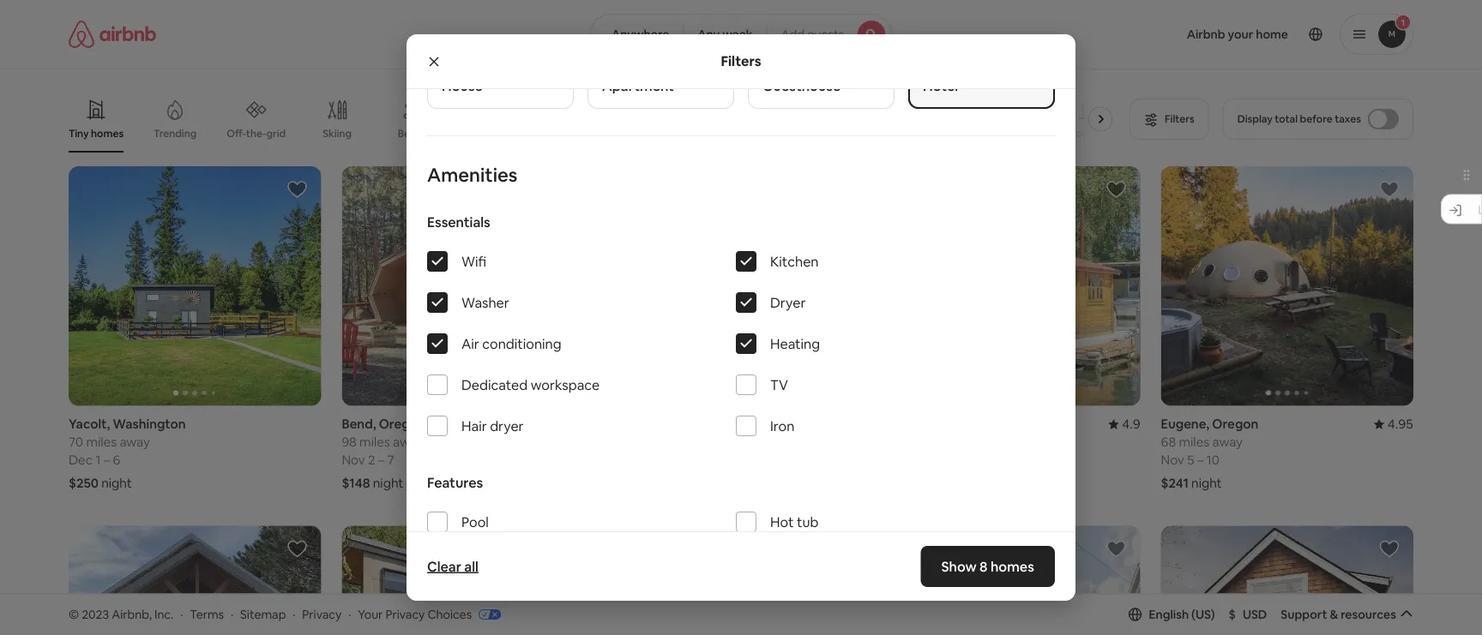 Task type: locate. For each thing, give the bounding box(es) containing it.
miles inside eugene, oregon 68 miles away nov 5 – 10 $241 night
[[1179, 434, 1210, 451]]

2 night from the left
[[373, 475, 403, 492]]

features
[[427, 474, 483, 492]]

1 horizontal spatial nov
[[1161, 452, 1184, 469]]

2 miles from the left
[[360, 434, 390, 451]]

heating
[[770, 335, 820, 353]]

homes inside filters dialog
[[991, 558, 1034, 576]]

0 horizontal spatial miles
[[86, 434, 117, 451]]

1 horizontal spatial away
[[393, 434, 423, 451]]

0 vertical spatial show
[[701, 531, 732, 547]]

dryer
[[490, 417, 524, 435]]

show left map on the bottom of the page
[[701, 531, 732, 547]]

3 – from the left
[[1197, 452, 1204, 469]]

68
[[1161, 434, 1176, 451]]

clear all button
[[419, 550, 487, 584]]

miles inside yacolt, washington 70 miles away dec 1 – 6 $250 night
[[86, 434, 117, 451]]

· right inc.
[[180, 607, 183, 622]]

0 horizontal spatial night
[[101, 475, 132, 492]]

2 oregon from the left
[[712, 416, 758, 433]]

away up '10'
[[1212, 434, 1243, 451]]

1 oregon from the left
[[379, 416, 425, 433]]

support & resources button
[[1281, 607, 1414, 623]]

before
[[1300, 112, 1333, 126]]

treehouses
[[791, 127, 847, 140]]

trending
[[154, 127, 197, 140]]

show
[[701, 531, 732, 547], [942, 558, 977, 576]]

– left 7
[[378, 452, 384, 469]]

1 vertical spatial add to wishlist: portland, oregon image
[[1379, 539, 1400, 560]]

2
[[368, 452, 375, 469]]

off-
[[227, 127, 246, 140]]

1 away from the left
[[120, 434, 150, 451]]

0 horizontal spatial oregon
[[379, 416, 425, 433]]

1 horizontal spatial –
[[378, 452, 384, 469]]

map
[[735, 531, 760, 547]]

2 horizontal spatial –
[[1197, 452, 1204, 469]]

all
[[464, 558, 479, 576]]

1 horizontal spatial show
[[942, 558, 977, 576]]

yacolt, washington 70 miles away dec 1 – 6 $250 night
[[69, 416, 186, 492]]

kitchen
[[770, 253, 819, 270]]

hot
[[770, 513, 794, 531]]

0 horizontal spatial add to wishlist: portland, oregon image
[[1106, 179, 1127, 200]]

2 – from the left
[[378, 452, 384, 469]]

– right 1
[[104, 452, 110, 469]]

2 privacy from the left
[[385, 607, 425, 622]]

0 horizontal spatial away
[[120, 434, 150, 451]]

nov left 5
[[1161, 452, 1184, 469]]

support & resources
[[1281, 607, 1396, 623]]

miles inside bend, oregon 98 miles away nov 2 – 7 $148 night
[[360, 434, 390, 451]]

privacy right your
[[385, 607, 425, 622]]

· left privacy link
[[293, 607, 296, 622]]

homes right tiny
[[91, 127, 124, 140]]

beach
[[398, 127, 428, 140]]

house button
[[427, 0, 574, 109]]

2 nov from the left
[[1161, 452, 1184, 469]]

night
[[101, 475, 132, 492], [373, 475, 403, 492], [1192, 475, 1222, 492]]

1 horizontal spatial oregon
[[712, 416, 758, 433]]

homes right 8
[[991, 558, 1034, 576]]

1 nov from the left
[[342, 452, 365, 469]]

1 horizontal spatial add to wishlist: portland, oregon image
[[1379, 539, 1400, 560]]

1 horizontal spatial night
[[373, 475, 403, 492]]

show inside filters dialog
[[942, 558, 977, 576]]

away inside yacolt, washington 70 miles away dec 1 – 6 $250 night
[[120, 434, 150, 451]]

None search field
[[590, 14, 892, 55]]

3 · from the left
[[293, 607, 296, 622]]

©
[[69, 607, 79, 622]]

show 8 homes
[[942, 558, 1034, 576]]

3 away from the left
[[1212, 434, 1243, 451]]

5
[[1187, 452, 1194, 469]]

show inside button
[[701, 531, 732, 547]]

3 oregon from the left
[[1212, 416, 1259, 433]]

anywhere
[[612, 27, 669, 42]]

profile element
[[913, 0, 1414, 69]]

night down '10'
[[1192, 475, 1222, 492]]

1 horizontal spatial miles
[[360, 434, 390, 451]]

night inside yacolt, washington 70 miles away dec 1 – 6 $250 night
[[101, 475, 132, 492]]

skiing
[[323, 127, 352, 140]]

oregon up 7
[[379, 416, 425, 433]]

workspace
[[531, 376, 600, 394]]

$
[[1229, 607, 1236, 623]]

–
[[104, 452, 110, 469], [378, 452, 384, 469], [1197, 452, 1204, 469]]

resources
[[1341, 607, 1396, 623]]

sitemap
[[240, 607, 286, 622]]

4.95 out of 5 average rating image
[[1374, 416, 1414, 433]]

1 horizontal spatial privacy
[[385, 607, 425, 622]]

clear
[[427, 558, 461, 576]]

night inside eugene, oregon 68 miles away nov 5 – 10 $241 night
[[1192, 475, 1222, 492]]

away inside bend, oregon 98 miles away nov 2 – 7 $148 night
[[393, 434, 423, 451]]

– for 7
[[378, 452, 384, 469]]

add to wishlist: portland, oregon image
[[1106, 179, 1127, 200], [1379, 539, 1400, 560]]

away for dec 1 – 6
[[120, 434, 150, 451]]

nov inside eugene, oregon 68 miles away nov 5 – 10 $241 night
[[1161, 452, 1184, 469]]

iron
[[770, 417, 795, 435]]

dec
[[69, 452, 93, 469]]

miles up 1
[[86, 434, 117, 451]]

group
[[69, 86, 1120, 153], [69, 166, 321, 406], [342, 166, 594, 406], [615, 166, 867, 406], [888, 166, 1141, 406], [1161, 166, 1414, 406], [69, 526, 321, 636], [342, 526, 594, 636], [615, 526, 867, 636], [888, 526, 1141, 636], [1161, 526, 1414, 636]]

week
[[722, 27, 753, 42]]

english
[[1149, 607, 1189, 623]]

· right terms
[[231, 607, 234, 622]]

2023
[[82, 607, 109, 622]]

2 horizontal spatial miles
[[1179, 434, 1210, 451]]

2 away from the left
[[393, 434, 423, 451]]

– inside yacolt, washington 70 miles away dec 1 – 6 $250 night
[[104, 452, 110, 469]]

$241
[[1161, 475, 1189, 492]]

– for 6
[[104, 452, 110, 469]]

historical
[[874, 127, 920, 140]]

2 horizontal spatial homes
[[991, 558, 1034, 576]]

night inside bend, oregon 98 miles away nov 2 – 7 $148 night
[[373, 475, 403, 492]]

add
[[781, 27, 804, 42]]

oregon inside bend, oregon 98 miles away nov 2 – 7 $148 night
[[379, 416, 425, 433]]

homes
[[922, 127, 955, 140], [91, 127, 124, 140], [991, 558, 1034, 576]]

1 night from the left
[[101, 475, 132, 492]]

privacy left your
[[302, 607, 342, 622]]

oregon inside eugene, oregon 68 miles away nov 5 – 10 $241 night
[[1212, 416, 1259, 433]]

privacy
[[302, 607, 342, 622], [385, 607, 425, 622]]

away down the washington
[[120, 434, 150, 451]]

clear all
[[427, 558, 479, 576]]

away up 7
[[393, 434, 423, 451]]

0 horizontal spatial nov
[[342, 452, 365, 469]]

nov inside bend, oregon 98 miles away nov 2 – 7 $148 night
[[342, 452, 365, 469]]

0 horizontal spatial –
[[104, 452, 110, 469]]

oregon up '10'
[[1212, 416, 1259, 433]]

0 horizontal spatial homes
[[91, 127, 124, 140]]

miles up 5
[[1179, 434, 1210, 451]]

beachfront
[[982, 127, 1036, 140]]

3 night from the left
[[1192, 475, 1222, 492]]

4.95
[[1388, 416, 1414, 433]]

english (us)
[[1149, 607, 1215, 623]]

miles up 2
[[360, 434, 390, 451]]

washington
[[113, 416, 186, 433]]

– inside bend, oregon 98 miles away nov 2 – 7 $148 night
[[378, 452, 384, 469]]

– inside eugene, oregon 68 miles away nov 5 – 10 $241 night
[[1197, 452, 1204, 469]]

·
[[180, 607, 183, 622], [231, 607, 234, 622], [293, 607, 296, 622], [348, 607, 351, 622]]

english (us) button
[[1128, 607, 1215, 623]]

away
[[120, 434, 150, 451], [393, 434, 423, 451], [1212, 434, 1243, 451]]

2 · from the left
[[231, 607, 234, 622]]

– right 5
[[1197, 452, 1204, 469]]

show left 8
[[942, 558, 977, 576]]

tiny
[[69, 127, 89, 140]]

show for show 8 homes
[[942, 558, 977, 576]]

1 horizontal spatial homes
[[922, 127, 955, 140]]

dedicated workspace
[[461, 376, 600, 394]]

oregon left iron
[[712, 416, 758, 433]]

homes right historical
[[922, 127, 955, 140]]

night down 7
[[373, 475, 403, 492]]

none search field containing anywhere
[[590, 14, 892, 55]]

show map
[[701, 531, 760, 547]]

rhododendron,
[[615, 416, 709, 433]]

2 horizontal spatial night
[[1192, 475, 1222, 492]]

1 vertical spatial show
[[942, 558, 977, 576]]

choices
[[428, 607, 472, 622]]

0 horizontal spatial privacy
[[302, 607, 342, 622]]

pool
[[461, 513, 489, 531]]

oregon
[[379, 416, 425, 433], [712, 416, 758, 433], [1212, 416, 1259, 433]]

1 miles from the left
[[86, 434, 117, 451]]

miles for 2
[[360, 434, 390, 451]]

2 horizontal spatial away
[[1212, 434, 1243, 451]]

night down 6
[[101, 475, 132, 492]]

– for 10
[[1197, 452, 1204, 469]]

nov
[[342, 452, 365, 469], [1161, 452, 1184, 469]]

3 miles from the left
[[1179, 434, 1210, 451]]

© 2023 airbnb, inc. ·
[[69, 607, 183, 622]]

2 horizontal spatial oregon
[[1212, 416, 1259, 433]]

anywhere button
[[590, 14, 684, 55]]

1 – from the left
[[104, 452, 110, 469]]

nov left 2
[[342, 452, 365, 469]]

night for dec 1 – 6
[[101, 475, 132, 492]]

total
[[1275, 112, 1298, 126]]

oregon for bend, oregon 98 miles away nov 2 – 7 $148 night
[[379, 416, 425, 433]]

0 horizontal spatial show
[[701, 531, 732, 547]]

add guests button
[[767, 14, 892, 55]]

group containing off-the-grid
[[69, 86, 1120, 153]]

any week button
[[683, 14, 767, 55]]

oregon for eugene, oregon 68 miles away nov 5 – 10 $241 night
[[1212, 416, 1259, 433]]

your privacy choices link
[[358, 607, 501, 624]]

· left your
[[348, 607, 351, 622]]



Task type: vqa. For each thing, say whether or not it's contained in the screenshot.
Hot
yes



Task type: describe. For each thing, give the bounding box(es) containing it.
amazing views
[[691, 127, 763, 140]]

display
[[1237, 112, 1273, 126]]

sitemap link
[[240, 607, 286, 622]]

omg!
[[625, 127, 653, 140]]

night for nov 2 – 7
[[373, 475, 403, 492]]

tiny homes
[[69, 127, 124, 140]]

4.9 out of 5 average rating image
[[1108, 416, 1141, 433]]

1
[[95, 452, 101, 469]]

yacolt,
[[69, 416, 110, 433]]

nov for 68
[[1161, 452, 1184, 469]]

apartment button
[[588, 0, 734, 109]]

taxes
[[1335, 112, 1361, 126]]

$ usd
[[1229, 607, 1267, 623]]

amazing
[[691, 127, 734, 140]]

air conditioning
[[461, 335, 562, 353]]

(us)
[[1192, 607, 1215, 623]]

oregon for rhododendron, oregon
[[712, 416, 758, 433]]

terms
[[190, 607, 224, 622]]

add to wishlist: yacolt, washington image
[[287, 179, 307, 200]]

show map button
[[684, 519, 798, 560]]

conditioning
[[482, 335, 562, 353]]

dryer
[[770, 294, 806, 311]]

guesthouse button
[[748, 0, 895, 109]]

hot tub
[[770, 513, 819, 531]]

hair
[[461, 417, 487, 435]]

air
[[461, 335, 479, 353]]

miles for 1
[[86, 434, 117, 451]]

$148
[[342, 475, 370, 492]]

bend, oregon 98 miles away nov 2 – 7 $148 night
[[342, 416, 425, 492]]

nov for 98
[[342, 452, 365, 469]]

1 · from the left
[[180, 607, 183, 622]]

homes for historical homes
[[922, 127, 955, 140]]

guesthouse
[[763, 77, 841, 94]]

washer
[[461, 294, 509, 311]]

$250
[[69, 475, 99, 492]]

towers
[[1070, 127, 1105, 140]]

the-
[[246, 127, 266, 140]]

cabins
[[547, 127, 580, 140]]

any week
[[698, 27, 753, 42]]

0 vertical spatial add to wishlist: portland, oregon image
[[1106, 179, 1127, 200]]

bend,
[[342, 416, 376, 433]]

4.9
[[1122, 416, 1141, 433]]

historical homes
[[874, 127, 955, 140]]

add to wishlist: chinook, washington image
[[287, 539, 307, 560]]

house
[[442, 77, 483, 94]]

8
[[980, 558, 988, 576]]

privacy link
[[302, 607, 342, 622]]

usd
[[1243, 607, 1267, 623]]

98
[[342, 434, 357, 451]]

tv
[[770, 376, 788, 394]]

4 · from the left
[[348, 607, 351, 622]]

filters dialog
[[407, 0, 1076, 636]]

&
[[1330, 607, 1338, 623]]

display total before taxes button
[[1223, 99, 1414, 140]]

tub
[[797, 513, 819, 531]]

amenities
[[427, 163, 517, 187]]

your privacy choices
[[358, 607, 472, 622]]

mansions
[[466, 127, 511, 140]]

terms link
[[190, 607, 224, 622]]

6
[[113, 452, 120, 469]]

off-the-grid
[[227, 127, 286, 140]]

1 privacy from the left
[[302, 607, 342, 622]]

display total before taxes
[[1237, 112, 1361, 126]]

70
[[69, 434, 83, 451]]

add guests
[[781, 27, 844, 42]]

rhododendron, oregon
[[615, 416, 758, 433]]

guests
[[807, 27, 844, 42]]

hotel button
[[908, 0, 1055, 109]]

dedicated
[[461, 376, 528, 394]]

wifi
[[461, 253, 486, 270]]

show for show map
[[701, 531, 732, 547]]

10
[[1206, 452, 1220, 469]]

inc.
[[154, 607, 174, 622]]

add to wishlist: eugene, oregon image
[[1379, 179, 1400, 200]]

homes for tiny homes
[[91, 127, 124, 140]]

views
[[736, 127, 763, 140]]

add to wishlist: portland, oregon image
[[1106, 539, 1127, 560]]

7
[[387, 452, 394, 469]]

away for nov 2 – 7
[[393, 434, 423, 451]]

your
[[358, 607, 383, 622]]

away inside eugene, oregon 68 miles away nov 5 – 10 $241 night
[[1212, 434, 1243, 451]]

airbnb,
[[112, 607, 152, 622]]

any
[[698, 27, 720, 42]]

apartment
[[602, 77, 674, 94]]

support
[[1281, 607, 1327, 623]]

miles for 5
[[1179, 434, 1210, 451]]



